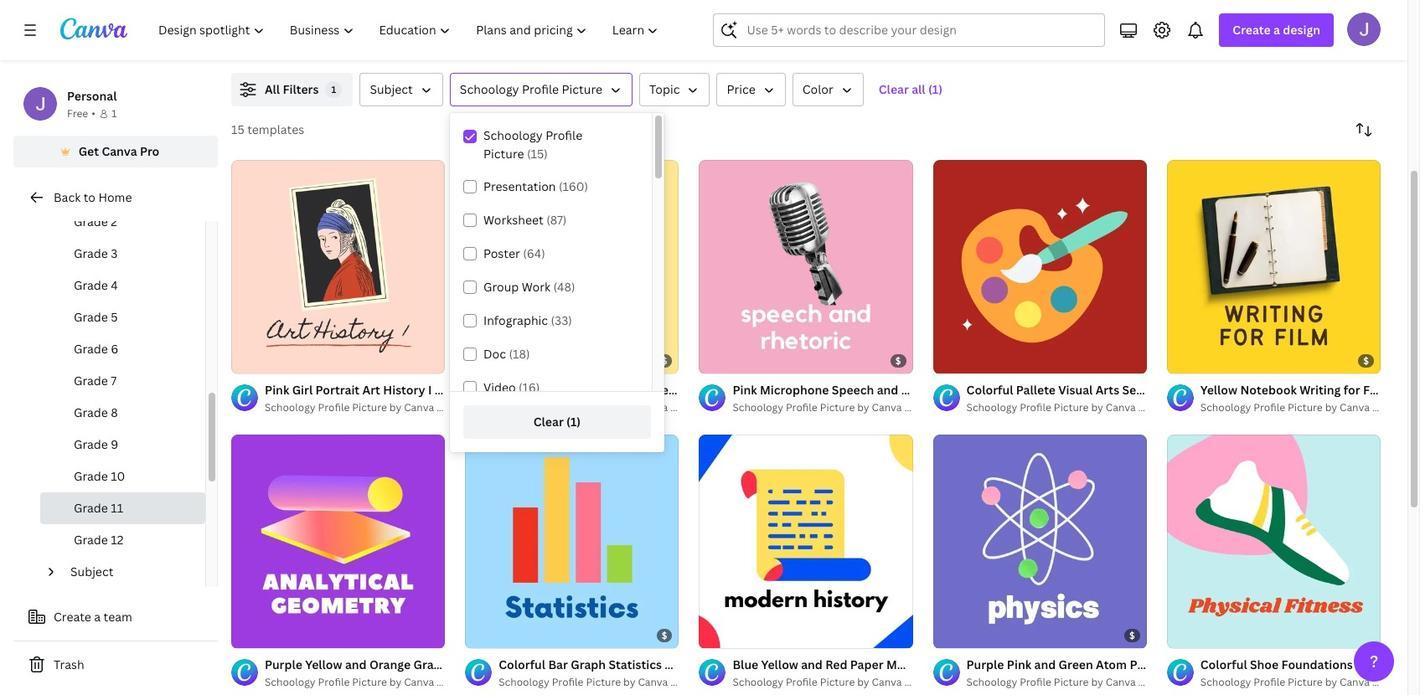 Task type: locate. For each thing, give the bounding box(es) containing it.
grade inside grade 5 link
[[74, 309, 108, 325]]

0 vertical spatial schoology profile picture
[[460, 81, 603, 97]]

1 vertical spatial (1)
[[567, 414, 581, 430]]

1 vertical spatial a
[[94, 609, 101, 625]]

grade left 11
[[74, 500, 108, 516]]

2 grade from the top
[[74, 246, 108, 261]]

clear inside 'button'
[[534, 414, 564, 430]]

grade 9 link
[[40, 429, 205, 461]]

clear down (16)
[[534, 414, 564, 430]]

grade 10 link
[[40, 461, 205, 493]]

picture for "schoology profile picture by canva creative studio" link for purple pink and green atom physics senior high schoology profile picture
[[1054, 676, 1089, 690]]

(87)
[[547, 212, 567, 228]]

design
[[1283, 22, 1321, 38]]

clear left all at the right
[[879, 81, 909, 97]]

0 horizontal spatial clear
[[534, 414, 564, 430]]

schoology profile picture up (15)
[[460, 81, 603, 97]]

grade left 8
[[74, 405, 108, 421]]

picture inside schoology profile picture button
[[562, 81, 603, 97]]

picture for "schoology profile picture by canva creative studio" link for "blue yellow and red paper modern history senior high schoology profile picture"
[[820, 676, 855, 690]]

0 horizontal spatial 1
[[111, 106, 117, 121]]

a left the design
[[1274, 22, 1281, 38]]

free
[[67, 106, 88, 121]]

schoology inside button
[[460, 81, 519, 97]]

(1) inside 'button'
[[567, 414, 581, 430]]

picture for colorful pallete visual arts senior high schoology profile picture's "schoology profile picture by canva creative studio" link
[[1054, 401, 1089, 415]]

grade left the "7"
[[74, 373, 108, 389]]

0 vertical spatial schoology profile picture by canva creative s
[[1201, 401, 1421, 415]]

by for yellow notebook writing for film senior high schoology profile picture
[[1326, 401, 1338, 415]]

create left the design
[[1233, 22, 1271, 38]]

schoology for "schoology profile picture by canva creative studio" link for yellow orange speech bubble spanish ii senior high schoology profile picture
[[499, 401, 550, 415]]

grade for grade 12
[[74, 532, 108, 548]]

1 vertical spatial clear
[[534, 414, 564, 430]]

10
[[111, 468, 125, 484]]

studio for pink girl portrait art history i senior high schoology profile picture in the left of the page "schoology profile picture by canva creative studio" link
[[480, 401, 512, 415]]

grade for grade 7
[[74, 373, 108, 389]]

a inside button
[[94, 609, 101, 625]]

1 vertical spatial schoology profile picture by canva creative s link
[[1201, 675, 1421, 692]]

grade left the 9
[[74, 437, 108, 453]]

1 vertical spatial create
[[54, 609, 91, 625]]

by for pink girl portrait art history i senior high schoology profile picture in the left of the page
[[390, 401, 402, 415]]

subject button
[[360, 73, 443, 106], [64, 556, 195, 588]]

schoology profile picture
[[460, 81, 603, 97], [484, 127, 583, 162]]

picture for "schoology profile picture by canva creative studio" link for yellow orange speech bubble spanish ii senior high schoology profile picture
[[586, 401, 621, 415]]

1 s from the top
[[1416, 401, 1421, 415]]

jacob simon image
[[1348, 13, 1381, 46]]

creative for yellow notebook writing for film senior high schoology profile picture
[[1373, 401, 1413, 415]]

creative for yellow orange speech bubble spanish ii senior high schoology profile picture
[[671, 401, 711, 415]]

schoology for "schoology profile picture by canva creative studio" link for purple pink and green atom physics senior high schoology profile picture
[[967, 676, 1018, 690]]

schoology for "schoology profile picture by canva creative studio" link for "blue yellow and red paper modern history senior high schoology profile picture"
[[733, 676, 784, 690]]

2
[[111, 214, 117, 230]]

canva for the colorful bar graph statistics senior high schoology profile picture at the bottom left
[[638, 676, 668, 690]]

schoology profile picture by canva creative studio link for purple yellow and orange gradient analytical geometry senior high schoology profile picture
[[265, 675, 512, 692]]

schoology profile picture by canva creative s link for colorful shoe foundations of physical fitness senior high schoology profile picture
[[1201, 675, 1421, 692]]

presentation (160)
[[484, 179, 588, 194]]

canva for "blue yellow and red paper modern history senior high schoology profile picture"
[[872, 676, 902, 690]]

colorful bar graph statistics senior high schoology profile picture image
[[465, 435, 679, 649]]

schoology profile picture button
[[450, 73, 633, 106]]

pink microphone speech and rhetoric senior high schoology profile picture image
[[699, 160, 913, 374]]

1 vertical spatial subject
[[70, 564, 113, 580]]

1 right •
[[111, 106, 117, 121]]

schoology
[[460, 81, 519, 97], [484, 127, 543, 143], [265, 401, 316, 415], [499, 401, 550, 415], [733, 401, 784, 415], [967, 401, 1018, 415], [1201, 401, 1252, 415], [265, 676, 316, 690], [499, 676, 550, 690], [733, 676, 784, 690], [967, 676, 1018, 690], [1201, 676, 1252, 690]]

create
[[1233, 22, 1271, 38], [54, 609, 91, 625]]

schoology for "schoology profile picture by canva creative studio" link related to pink microphone speech and rhetoric senior high schoology profile picture
[[733, 401, 784, 415]]

(1) inside button
[[929, 81, 943, 97]]

schoology profile picture up presentation (160)
[[484, 127, 583, 162]]

create inside create a team button
[[54, 609, 91, 625]]

7 grade from the top
[[74, 405, 108, 421]]

profile inside schoology profile picture button
[[522, 81, 559, 97]]

1 horizontal spatial create
[[1233, 22, 1271, 38]]

6 grade from the top
[[74, 373, 108, 389]]

grade inside grade 7 link
[[74, 373, 108, 389]]

8
[[111, 405, 118, 421]]

schoology profile picture by canva creative s
[[1201, 401, 1421, 415], [1201, 676, 1421, 690]]

picture for pink girl portrait art history i senior high schoology profile picture in the left of the page "schoology profile picture by canva creative studio" link
[[352, 401, 387, 415]]

grade for grade 5
[[74, 309, 108, 325]]

create left team
[[54, 609, 91, 625]]

1 schoology profile picture by canva creative s from the top
[[1201, 401, 1421, 415]]

doc (18)
[[484, 346, 530, 362]]

subject down grade 12
[[70, 564, 113, 580]]

0 horizontal spatial subject
[[70, 564, 113, 580]]

picture
[[562, 81, 603, 97], [484, 146, 524, 162], [352, 401, 387, 415], [586, 401, 621, 415], [820, 401, 855, 415], [1054, 401, 1089, 415], [1288, 401, 1323, 415], [352, 676, 387, 690], [586, 676, 621, 690], [820, 676, 855, 690], [1054, 676, 1089, 690], [1288, 676, 1323, 690]]

schoology profile picture by canva creative s link
[[1201, 400, 1421, 417], [1201, 675, 1421, 692]]

studio for colorful pallete visual arts senior high schoology profile picture's "schoology profile picture by canva creative studio" link
[[1182, 401, 1214, 415]]

a inside dropdown button
[[1274, 22, 1281, 38]]

grade left 2
[[74, 214, 108, 230]]

2 schoology profile picture by canva creative s from the top
[[1201, 676, 1421, 690]]

schoology for "schoology profile picture by canva creative studio" link corresponding to purple yellow and orange gradient analytical geometry senior high schoology profile picture
[[265, 676, 316, 690]]

profile
[[522, 81, 559, 97], [546, 127, 583, 143], [318, 401, 350, 415], [552, 401, 584, 415], [786, 401, 818, 415], [1020, 401, 1052, 415], [1254, 401, 1286, 415], [318, 676, 350, 690], [552, 676, 584, 690], [786, 676, 818, 690], [1020, 676, 1052, 690], [1254, 676, 1286, 690]]

schoology profile picture by canva creative studio link for colorful pallete visual arts senior high schoology profile picture
[[967, 400, 1214, 417]]

studio for "schoology profile picture by canva creative studio" link for yellow orange speech bubble spanish ii senior high schoology profile picture
[[714, 401, 746, 415]]

schoology profile picture by canva creative s for yellow notebook writing for film senior high schoology profile picture
[[1201, 401, 1421, 415]]

12
[[111, 532, 124, 548]]

grade inside grade 6 link
[[74, 341, 108, 357]]

0 vertical spatial (1)
[[929, 81, 943, 97]]

all
[[912, 81, 926, 97]]

4 grade from the top
[[74, 309, 108, 325]]

grade inside grade 2 link
[[74, 214, 108, 230]]

grade 5
[[74, 309, 118, 325]]

10 grade from the top
[[74, 500, 108, 516]]

all filters
[[265, 81, 319, 97]]

create inside create a design dropdown button
[[1233, 22, 1271, 38]]

canva for pink girl portrait art history i senior high schoology profile picture in the left of the page
[[404, 401, 434, 415]]

subject right 1 filter options selected element
[[370, 81, 413, 97]]

picture for schoology profile picture button
[[562, 81, 603, 97]]

s
[[1416, 401, 1421, 415], [1416, 676, 1421, 690]]

grade inside grade 12 link
[[74, 532, 108, 548]]

1 horizontal spatial a
[[1274, 22, 1281, 38]]

(18)
[[509, 346, 530, 362]]

grade inside grade 9 link
[[74, 437, 108, 453]]

a for design
[[1274, 22, 1281, 38]]

canva for yellow notebook writing for film senior high schoology profile picture
[[1340, 401, 1370, 415]]

grade inside grade 3 link
[[74, 246, 108, 261]]

grade inside grade 8 link
[[74, 405, 108, 421]]

clear inside button
[[879, 81, 909, 97]]

1 vertical spatial subject button
[[64, 556, 195, 588]]

1 schoology profile picture by canva creative s link from the top
[[1201, 400, 1421, 417]]

8 grade from the top
[[74, 437, 108, 453]]

creative for pink girl portrait art history i senior high schoology profile picture in the left of the page
[[437, 401, 477, 415]]

grade left 4
[[74, 277, 108, 293]]

grade 9
[[74, 437, 118, 453]]

by
[[390, 401, 402, 415], [624, 401, 636, 415], [858, 401, 870, 415], [1092, 401, 1104, 415], [1326, 401, 1338, 415], [390, 676, 402, 690], [624, 676, 636, 690], [858, 676, 870, 690], [1092, 676, 1104, 690], [1326, 676, 1338, 690]]

schoology profile picture by canva creative studio for the colorful bar graph statistics senior high schoology profile picture at the bottom left
[[499, 676, 746, 690]]

schoology for schoology profile picture button
[[460, 81, 519, 97]]

15
[[231, 122, 245, 137]]

blue yellow and red paper modern history senior high schoology profile picture image
[[699, 435, 913, 649]]

schoology profile picture by canva creative studio link for purple pink and green atom physics senior high schoology profile picture
[[967, 675, 1214, 692]]

$
[[662, 355, 667, 367], [896, 355, 901, 367], [1364, 355, 1369, 367], [662, 630, 667, 642], [1130, 630, 1135, 642]]

5 grade from the top
[[74, 341, 108, 357]]

1 vertical spatial schoology profile picture
[[484, 127, 583, 162]]

a
[[1274, 22, 1281, 38], [94, 609, 101, 625]]

0 vertical spatial s
[[1416, 401, 1421, 415]]

creative for "blue yellow and red paper modern history senior high schoology profile picture"
[[905, 676, 945, 690]]

0 vertical spatial create
[[1233, 22, 1271, 38]]

None search field
[[714, 13, 1106, 47]]

by for colorful shoe foundations of physical fitness senior high schoology profile picture
[[1326, 676, 1338, 690]]

colorful pallete visual arts senior high schoology profile picture image
[[933, 160, 1147, 374]]

1 vertical spatial s
[[1416, 676, 1421, 690]]

grade left 3
[[74, 246, 108, 261]]

1 filter options selected element
[[326, 81, 342, 98]]

poster (64)
[[484, 246, 545, 261]]

schoology profile picture by canva creative studio for yellow orange speech bubble spanish ii senior high schoology profile picture
[[499, 401, 746, 415]]

1 grade from the top
[[74, 214, 108, 230]]

templates
[[247, 122, 304, 137]]

yellow orange speech bubble spanish ii senior high schoology profile picture image
[[465, 160, 679, 374]]

pink girl portrait art history i senior high schoology profile picture image
[[231, 160, 445, 374]]

clear all (1) button
[[871, 73, 951, 106]]

grade inside grade 10 link
[[74, 468, 108, 484]]

1 right filters
[[331, 83, 336, 96]]

grade left 5
[[74, 309, 108, 325]]

subject
[[370, 81, 413, 97], [70, 564, 113, 580]]

9 grade from the top
[[74, 468, 108, 484]]

grade 10
[[74, 468, 125, 484]]

3 grade from the top
[[74, 277, 108, 293]]

schoology profile picture by canva creative studio link for yellow orange speech bubble spanish ii senior high schoology profile picture
[[499, 400, 746, 417]]

back to home link
[[13, 181, 218, 215]]

2 s from the top
[[1416, 676, 1421, 690]]

2 schoology profile picture by canva creative s link from the top
[[1201, 675, 1421, 692]]

grade
[[74, 214, 108, 230], [74, 246, 108, 261], [74, 277, 108, 293], [74, 309, 108, 325], [74, 341, 108, 357], [74, 373, 108, 389], [74, 405, 108, 421], [74, 437, 108, 453], [74, 468, 108, 484], [74, 500, 108, 516], [74, 532, 108, 548]]

picture for "schoology profile picture by canva creative studio" link related to pink microphone speech and rhetoric senior high schoology profile picture
[[820, 401, 855, 415]]

grade 3 link
[[40, 238, 205, 270]]

by for pink microphone speech and rhetoric senior high schoology profile picture
[[858, 401, 870, 415]]

grade 6 link
[[40, 334, 205, 365]]

0 vertical spatial subject
[[370, 81, 413, 97]]

filters
[[283, 81, 319, 97]]

pro
[[140, 143, 160, 159]]

0 horizontal spatial (1)
[[567, 414, 581, 430]]

subject button down top level navigation element
[[360, 73, 443, 106]]

schoology profile picture by canva creative studio for "blue yellow and red paper modern history senior high schoology profile picture"
[[733, 676, 980, 690]]

by for colorful pallete visual arts senior high schoology profile picture
[[1092, 401, 1104, 415]]

grade left 12 on the left bottom
[[74, 532, 108, 548]]

grade 4 link
[[40, 270, 205, 302]]

canva for colorful shoe foundations of physical fitness senior high schoology profile picture
[[1340, 676, 1370, 690]]

studio for "schoology profile picture by canva creative studio" link corresponding to the colorful bar graph statistics senior high schoology profile picture at the bottom left
[[714, 676, 746, 690]]

a left team
[[94, 609, 101, 625]]

by for "blue yellow and red paper modern history senior high schoology profile picture"
[[858, 676, 870, 690]]

schoology profile picture by canva creative studio
[[265, 401, 512, 415], [499, 401, 746, 415], [733, 401, 980, 415], [967, 401, 1214, 415], [265, 676, 512, 690], [499, 676, 746, 690], [733, 676, 980, 690], [967, 676, 1214, 690]]

grade left 10
[[74, 468, 108, 484]]

schoology profile picture by canva creative studio link
[[265, 400, 512, 417], [499, 400, 746, 417], [733, 400, 980, 417], [967, 400, 1214, 417], [265, 675, 512, 692], [499, 675, 746, 692], [733, 675, 980, 692], [967, 675, 1214, 692]]

create a design button
[[1220, 13, 1334, 47]]

grade for grade 8
[[74, 405, 108, 421]]

team
[[104, 609, 132, 625]]

0 vertical spatial clear
[[879, 81, 909, 97]]

0 vertical spatial schoology profile picture by canva creative s link
[[1201, 400, 1421, 417]]

0 horizontal spatial subject button
[[64, 556, 195, 588]]

1 vertical spatial schoology profile picture by canva creative s
[[1201, 676, 1421, 690]]

clear all (1)
[[879, 81, 943, 97]]

1 horizontal spatial subject
[[370, 81, 413, 97]]

0 vertical spatial subject button
[[360, 73, 443, 106]]

creative for the colorful bar graph statistics senior high schoology profile picture at the bottom left
[[671, 676, 711, 690]]

by for purple pink and green atom physics senior high schoology profile picture
[[1092, 676, 1104, 690]]

(33)
[[551, 313, 572, 329]]

creative
[[437, 401, 477, 415], [671, 401, 711, 415], [905, 401, 945, 415], [1139, 401, 1179, 415], [1373, 401, 1413, 415], [437, 676, 477, 690], [671, 676, 711, 690], [905, 676, 945, 690], [1139, 676, 1179, 690], [1373, 676, 1413, 690]]

get
[[78, 143, 99, 159]]

0 horizontal spatial create
[[54, 609, 91, 625]]

(48)
[[553, 279, 575, 295]]

grade 7
[[74, 373, 117, 389]]

grade for grade 10
[[74, 468, 108, 484]]

0 vertical spatial a
[[1274, 22, 1281, 38]]

profile for "schoology profile picture by canva creative studio" link corresponding to the colorful bar graph statistics senior high schoology profile picture at the bottom left
[[552, 676, 584, 690]]

$ for pink microphone speech and rhetoric senior high schoology profile picture
[[896, 355, 901, 367]]

1 horizontal spatial (1)
[[929, 81, 943, 97]]

1 horizontal spatial clear
[[879, 81, 909, 97]]

profile inside schoology profile picture
[[546, 127, 583, 143]]

1 horizontal spatial 1
[[331, 83, 336, 96]]

11 grade from the top
[[74, 532, 108, 548]]

schoology for colorful pallete visual arts senior high schoology profile picture's "schoology profile picture by canva creative studio" link
[[967, 401, 1018, 415]]

profile for "schoology profile picture by canva creative studio" link for purple pink and green atom physics senior high schoology profile picture
[[1020, 676, 1052, 690]]

7
[[111, 373, 117, 389]]

0 horizontal spatial a
[[94, 609, 101, 625]]

subject button down 12 on the left bottom
[[64, 556, 195, 588]]

by for the colorful bar graph statistics senior high schoology profile picture at the bottom left
[[624, 676, 636, 690]]

grade left 6
[[74, 341, 108, 357]]

canva inside button
[[102, 143, 137, 159]]

s for colorful shoe foundations of physical fitness senior high schoology profile picture
[[1416, 676, 1421, 690]]



Task type: describe. For each thing, give the bounding box(es) containing it.
s for yellow notebook writing for film senior high schoology profile picture
[[1416, 401, 1421, 415]]

9
[[111, 437, 118, 453]]

grade 8 link
[[40, 397, 205, 429]]

schoology profile picture by canva creative studio link for "blue yellow and red paper modern history senior high schoology profile picture"
[[733, 675, 980, 692]]

•
[[92, 106, 95, 121]]

profile for schoology profile picture button
[[522, 81, 559, 97]]

canva for pink microphone speech and rhetoric senior high schoology profile picture
[[872, 401, 902, 415]]

by for purple yellow and orange gradient analytical geometry senior high schoology profile picture
[[390, 676, 402, 690]]

yellow notebook writing for film senior high schoology profile picture image
[[1167, 160, 1381, 374]]

infographic (33)
[[484, 313, 572, 329]]

video (16)
[[484, 380, 540, 396]]

doc
[[484, 346, 506, 362]]

price button
[[717, 73, 786, 106]]

profile for "schoology profile picture by canva creative studio" link for yellow orange speech bubble spanish ii senior high schoology profile picture
[[552, 401, 584, 415]]

get canva pro button
[[13, 136, 218, 168]]

creative for purple pink and green atom physics senior high schoology profile picture
[[1139, 676, 1179, 690]]

to
[[83, 189, 96, 205]]

schoology profile picture by canva creative studio link for pink microphone speech and rhetoric senior high schoology profile picture
[[733, 400, 980, 417]]

schoology profile picture by canva creative studio for pink microphone speech and rhetoric senior high schoology profile picture
[[733, 401, 980, 415]]

schoology profile picture by canva creative studio for pink girl portrait art history i senior high schoology profile picture in the left of the page
[[265, 401, 512, 415]]

profile for "schoology profile picture by canva creative studio" link related to pink microphone speech and rhetoric senior high schoology profile picture
[[786, 401, 818, 415]]

trash
[[54, 657, 84, 673]]

group work (48)
[[484, 279, 575, 295]]

$ for yellow orange speech bubble spanish ii senior high schoology profile picture
[[662, 355, 667, 367]]

(16)
[[519, 380, 540, 396]]

topic button
[[640, 73, 710, 106]]

grade 8
[[74, 405, 118, 421]]

grade 11
[[74, 500, 123, 516]]

a for team
[[94, 609, 101, 625]]

(64)
[[523, 246, 545, 261]]

creative for colorful pallete visual arts senior high schoology profile picture
[[1139, 401, 1179, 415]]

personal
[[67, 88, 117, 104]]

grade for grade 9
[[74, 437, 108, 453]]

topic
[[650, 81, 680, 97]]

grade for grade 4
[[74, 277, 108, 293]]

purple pink and green atom physics senior high schoology profile picture image
[[933, 435, 1147, 649]]

schoology profile picture by canva creative s link for yellow notebook writing for film senior high schoology profile picture
[[1201, 400, 1421, 417]]

1 vertical spatial 1
[[111, 106, 117, 121]]

create a team
[[54, 609, 132, 625]]

11
[[111, 500, 123, 516]]

grade 3
[[74, 246, 118, 261]]

creative for purple yellow and orange gradient analytical geometry senior high schoology profile picture
[[437, 676, 477, 690]]

studio for "schoology profile picture by canva creative studio" link for purple pink and green atom physics senior high schoology profile picture
[[1182, 676, 1214, 690]]

(160)
[[559, 179, 588, 194]]

canva for purple yellow and orange gradient analytical geometry senior high schoology profile picture
[[404, 676, 434, 690]]

video
[[484, 380, 516, 396]]

schoology profile picture by canva creative studio link for pink girl portrait art history i senior high schoology profile picture in the left of the page
[[265, 400, 512, 417]]

4
[[111, 277, 118, 293]]

infographic
[[484, 313, 548, 329]]

color button
[[793, 73, 864, 106]]

create a design
[[1233, 22, 1321, 38]]

grade for grade 2
[[74, 214, 108, 230]]

schoology profile picture by canva creative studio link for the colorful bar graph statistics senior high schoology profile picture at the bottom left
[[499, 675, 746, 692]]

studio for "schoology profile picture by canva creative studio" link corresponding to purple yellow and orange gradient analytical geometry senior high schoology profile picture
[[480, 676, 512, 690]]

profile for "schoology profile picture by canva creative studio" link corresponding to purple yellow and orange gradient analytical geometry senior high schoology profile picture
[[318, 676, 350, 690]]

clear (1) button
[[463, 406, 651, 439]]

grade 12 link
[[40, 525, 205, 556]]

clear (1)
[[534, 414, 581, 430]]

profile for pink girl portrait art history i senior high schoology profile picture in the left of the page "schoology profile picture by canva creative studio" link
[[318, 401, 350, 415]]

grade for grade 11
[[74, 500, 108, 516]]

grade for grade 3
[[74, 246, 108, 261]]

creative for pink microphone speech and rhetoric senior high schoology profile picture
[[905, 401, 945, 415]]

grade 4
[[74, 277, 118, 293]]

3
[[111, 246, 118, 261]]

worksheet (87)
[[484, 212, 567, 228]]

grade 7 link
[[40, 365, 205, 397]]

back
[[54, 189, 81, 205]]

schoology for "schoology profile picture by canva creative studio" link corresponding to the colorful bar graph statistics senior high schoology profile picture at the bottom left
[[499, 676, 550, 690]]

studio for "schoology profile picture by canva creative studio" link for "blue yellow and red paper modern history senior high schoology profile picture"
[[948, 676, 980, 690]]

colorful shoe foundations of physical fitness senior high schoology profile picture image
[[1167, 435, 1381, 649]]

clear for clear (1)
[[534, 414, 564, 430]]

purple yellow and orange gradient analytical geometry senior high schoology profile picture image
[[231, 435, 445, 649]]

worksheet
[[484, 212, 544, 228]]

create for create a team
[[54, 609, 91, 625]]

grade 6
[[74, 341, 118, 357]]

grade 5 link
[[40, 302, 205, 334]]

trash link
[[13, 649, 218, 682]]

work
[[522, 279, 551, 295]]

6
[[111, 341, 118, 357]]

picture for "schoology profile picture by canva creative studio" link corresponding to the colorful bar graph statistics senior high schoology profile picture at the bottom left
[[586, 676, 621, 690]]

schoology for pink girl portrait art history i senior high schoology profile picture in the left of the page "schoology profile picture by canva creative studio" link
[[265, 401, 316, 415]]

15 templates
[[231, 122, 304, 137]]

create for create a design
[[1233, 22, 1271, 38]]

schoology profile picture by canva creative studio for purple yellow and orange gradient analytical geometry senior high schoology profile picture
[[265, 676, 512, 690]]

picture for "schoology profile picture by canva creative studio" link corresponding to purple yellow and orange gradient analytical geometry senior high schoology profile picture
[[352, 676, 387, 690]]

schoology profile picture inside button
[[460, 81, 603, 97]]

grade 2
[[74, 214, 117, 230]]

top level navigation element
[[148, 13, 673, 47]]

profile for "schoology profile picture by canva creative studio" link for "blue yellow and red paper modern history senior high schoology profile picture"
[[786, 676, 818, 690]]

studio for "schoology profile picture by canva creative studio" link related to pink microphone speech and rhetoric senior high schoology profile picture
[[948, 401, 980, 415]]

price
[[727, 81, 756, 97]]

schoology profile picture by canva creative s for colorful shoe foundations of physical fitness senior high schoology profile picture
[[1201, 676, 1421, 690]]

5
[[111, 309, 118, 325]]

0 vertical spatial 1
[[331, 83, 336, 96]]

profile for colorful pallete visual arts senior high schoology profile picture's "schoology profile picture by canva creative studio" link
[[1020, 401, 1052, 415]]

back to home
[[54, 189, 132, 205]]

canva for purple pink and green atom physics senior high schoology profile picture
[[1106, 676, 1136, 690]]

(15)
[[527, 146, 548, 162]]

$ for purple pink and green atom physics senior high schoology profile picture
[[1130, 630, 1135, 642]]

poster
[[484, 246, 520, 261]]

Search search field
[[747, 14, 1095, 46]]

clear for clear all (1)
[[879, 81, 909, 97]]

get canva pro
[[78, 143, 160, 159]]

grade 2 link
[[40, 206, 205, 238]]

home
[[98, 189, 132, 205]]

all
[[265, 81, 280, 97]]

presentation
[[484, 179, 556, 194]]

$ for yellow notebook writing for film senior high schoology profile picture
[[1364, 355, 1369, 367]]

1 horizontal spatial subject button
[[360, 73, 443, 106]]

create a team button
[[13, 601, 218, 634]]

group
[[484, 279, 519, 295]]

grade 12
[[74, 532, 124, 548]]

canva for yellow orange speech bubble spanish ii senior high schoology profile picture
[[638, 401, 668, 415]]

canva for colorful pallete visual arts senior high schoology profile picture
[[1106, 401, 1136, 415]]

grade for grade 6
[[74, 341, 108, 357]]

schoology profile picture by canva creative studio for colorful pallete visual arts senior high schoology profile picture
[[967, 401, 1214, 415]]

Sort by button
[[1348, 113, 1381, 147]]

schoology profile picture by canva creative studio for purple pink and green atom physics senior high schoology profile picture
[[967, 676, 1214, 690]]

creative for colorful shoe foundations of physical fitness senior high schoology profile picture
[[1373, 676, 1413, 690]]

color
[[803, 81, 834, 97]]

free •
[[67, 106, 95, 121]]

$ for the colorful bar graph statistics senior high schoology profile picture at the bottom left
[[662, 630, 667, 642]]

by for yellow orange speech bubble spanish ii senior high schoology profile picture
[[624, 401, 636, 415]]



Task type: vqa. For each thing, say whether or not it's contained in the screenshot.
S corresponding to Schoology Profile Picture by Canva Creative S link related to COLORFUL SHOE FOUNDATIONS OF PHYSICAL FITNESS SENIOR HIGH SCHOOLOGY PROFILE PICTURE
yes



